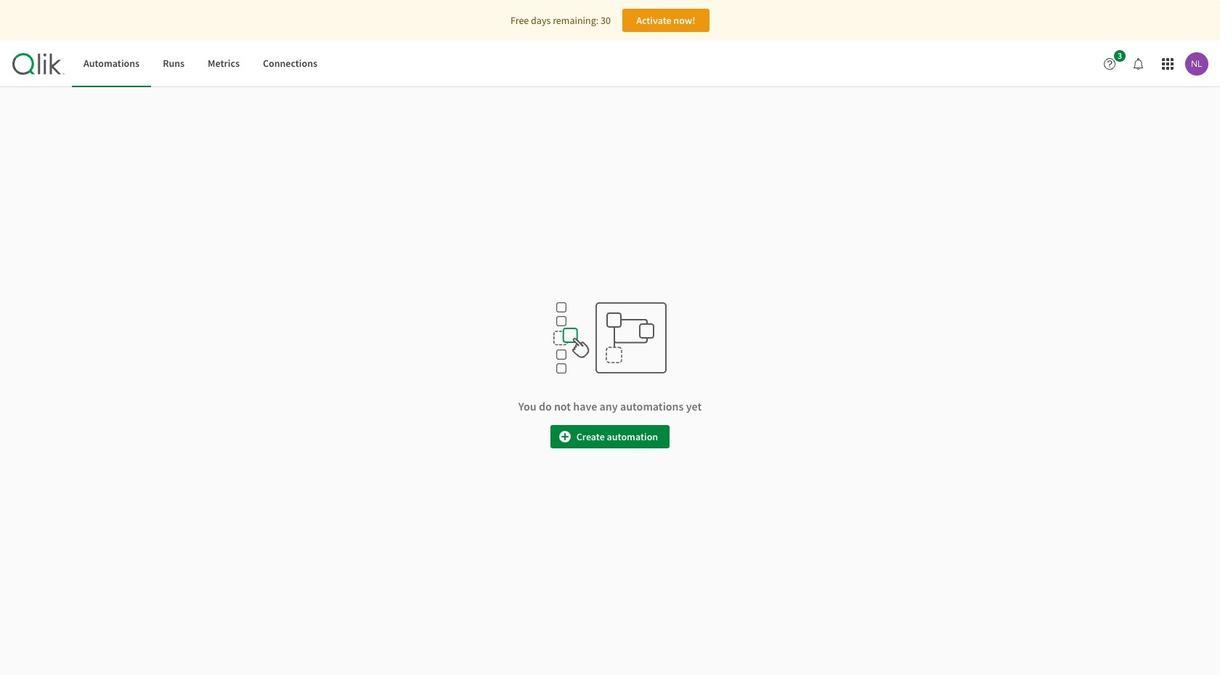 Task type: locate. For each thing, give the bounding box(es) containing it.
tab list
[[72, 41, 329, 87]]

noah lott image
[[1186, 52, 1209, 76]]



